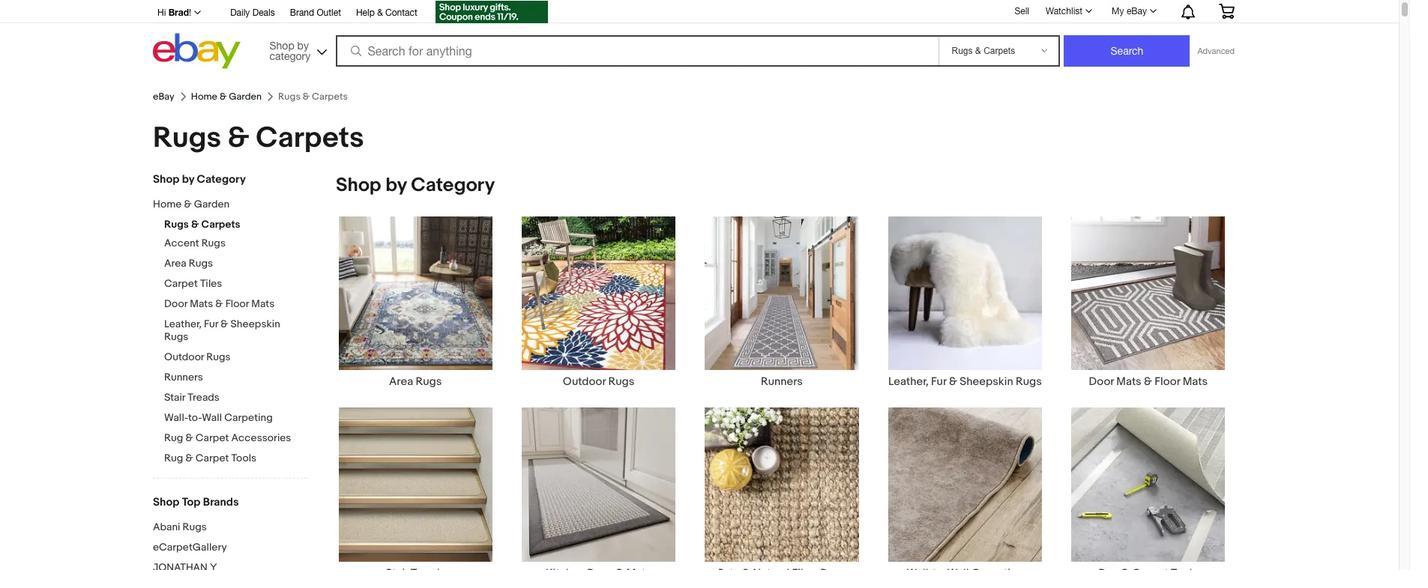 Task type: locate. For each thing, give the bounding box(es) containing it.
home & garden
[[191, 91, 262, 103]]

0 vertical spatial home
[[191, 91, 217, 103]]

category
[[270, 50, 311, 62]]

home & garden link up the accent rugs link
[[153, 198, 295, 212]]

home & garden link up rugs & carpets
[[191, 91, 262, 103]]

0 horizontal spatial carpets
[[201, 218, 240, 231]]

fur
[[204, 318, 218, 331], [931, 375, 947, 389]]

sheepskin inside home & garden rugs & carpets accent rugs area rugs carpet tiles door mats & floor mats leather, fur & sheepskin rugs outdoor rugs runners stair treads wall-to-wall carpeting rug & carpet accessories rug & carpet tools
[[231, 318, 280, 331]]

1 horizontal spatial floor
[[1155, 375, 1180, 389]]

1 vertical spatial leather,
[[888, 375, 929, 389]]

ebay right my
[[1127, 6, 1147, 16]]

home up accent
[[153, 198, 182, 211]]

by
[[297, 39, 309, 51], [182, 172, 194, 187], [386, 174, 407, 197]]

ebay link
[[153, 91, 174, 103]]

get the coupon image
[[435, 1, 548, 23]]

home & garden link
[[191, 91, 262, 103], [153, 198, 295, 212]]

area inside home & garden rugs & carpets accent rugs area rugs carpet tiles door mats & floor mats leather, fur & sheepskin rugs outdoor rugs runners stair treads wall-to-wall carpeting rug & carpet accessories rug & carpet tools
[[164, 257, 186, 270]]

1 horizontal spatial category
[[411, 174, 495, 197]]

rugs
[[153, 121, 221, 156], [164, 218, 189, 231], [201, 237, 226, 250], [189, 257, 213, 270], [164, 331, 188, 343], [206, 351, 231, 364], [416, 375, 442, 389], [608, 375, 635, 389], [1016, 375, 1042, 389], [183, 521, 207, 534]]

garden inside home & garden rugs & carpets accent rugs area rugs carpet tiles door mats & floor mats leather, fur & sheepskin rugs outdoor rugs runners stair treads wall-to-wall carpeting rug & carpet accessories rug & carpet tools
[[194, 198, 230, 211]]

Search for anything text field
[[338, 37, 936, 65]]

0 horizontal spatial by
[[182, 172, 194, 187]]

category for the leftmost area rugs 'link'
[[197, 172, 246, 187]]

door mats & floor mats
[[1089, 375, 1208, 389]]

stair treads link
[[164, 391, 307, 406]]

sell
[[1015, 6, 1029, 16]]

0 horizontal spatial leather,
[[164, 318, 202, 331]]

area
[[164, 257, 186, 270], [389, 375, 413, 389]]

0 vertical spatial sheepskin
[[231, 318, 280, 331]]

carpets inside home & garden rugs & carpets accent rugs area rugs carpet tiles door mats & floor mats leather, fur & sheepskin rugs outdoor rugs runners stair treads wall-to-wall carpeting rug & carpet accessories rug & carpet tools
[[201, 218, 240, 231]]

0 vertical spatial floor
[[225, 298, 249, 310]]

outdoor
[[164, 351, 204, 364], [563, 375, 606, 389]]

1 horizontal spatial carpets
[[256, 121, 364, 156]]

home
[[191, 91, 217, 103], [153, 198, 182, 211]]

0 horizontal spatial home
[[153, 198, 182, 211]]

accessories
[[231, 432, 291, 445]]

shop by category
[[270, 39, 311, 62]]

floor
[[225, 298, 249, 310], [1155, 375, 1180, 389]]

home right ebay link
[[191, 91, 217, 103]]

brad
[[168, 7, 189, 18]]

home for home & garden
[[191, 91, 217, 103]]

carpet left tiles
[[164, 277, 198, 290]]

rug
[[164, 432, 183, 445], [164, 452, 183, 465]]

shop by category banner
[[149, 0, 1246, 73]]

door inside home & garden rugs & carpets accent rugs area rugs carpet tiles door mats & floor mats leather, fur & sheepskin rugs outdoor rugs runners stair treads wall-to-wall carpeting rug & carpet accessories rug & carpet tools
[[164, 298, 188, 310]]

0 horizontal spatial shop by category
[[153, 172, 246, 187]]

deals
[[252, 7, 275, 18]]

outdoor rugs link
[[507, 216, 690, 389], [164, 351, 307, 365]]

daily deals link
[[230, 5, 275, 22]]

1 horizontal spatial by
[[297, 39, 309, 51]]

1 horizontal spatial home
[[191, 91, 217, 103]]

my ebay
[[1112, 6, 1147, 16]]

carpet down wall
[[195, 432, 229, 445]]

1 horizontal spatial outdoor
[[563, 375, 606, 389]]

1 vertical spatial ebay
[[153, 91, 174, 103]]

0 vertical spatial garden
[[229, 91, 262, 103]]

!
[[189, 7, 191, 18]]

0 horizontal spatial door
[[164, 298, 188, 310]]

0 horizontal spatial runners
[[164, 371, 203, 384]]

door
[[164, 298, 188, 310], [1089, 375, 1114, 389]]

0 vertical spatial ebay
[[1127, 6, 1147, 16]]

accent rugs link
[[164, 237, 307, 251]]

1 vertical spatial home
[[153, 198, 182, 211]]

your shopping cart image
[[1218, 4, 1236, 19]]

garden up the accent rugs link
[[194, 198, 230, 211]]

runners
[[164, 371, 203, 384], [761, 375, 803, 389]]

stair
[[164, 391, 185, 404]]

garden up rugs & carpets
[[229, 91, 262, 103]]

watchlist link
[[1038, 2, 1099, 20]]

1 horizontal spatial door
[[1089, 375, 1114, 389]]

0 horizontal spatial fur
[[204, 318, 218, 331]]

floor inside home & garden rugs & carpets accent rugs area rugs carpet tiles door mats & floor mats leather, fur & sheepskin rugs outdoor rugs runners stair treads wall-to-wall carpeting rug & carpet accessories rug & carpet tools
[[225, 298, 249, 310]]

0 vertical spatial fur
[[204, 318, 218, 331]]

ebay inside the account "navigation"
[[1127, 6, 1147, 16]]

1 vertical spatial fur
[[931, 375, 947, 389]]

shop for right area rugs 'link'
[[336, 174, 381, 197]]

0 vertical spatial home & garden link
[[191, 91, 262, 103]]

0 horizontal spatial category
[[197, 172, 246, 187]]

contact
[[385, 7, 417, 18]]

carpet tiles link
[[164, 277, 307, 292]]

shop by category
[[153, 172, 246, 187], [336, 174, 495, 197]]

shop
[[270, 39, 294, 51], [153, 172, 179, 187], [336, 174, 381, 197], [153, 496, 179, 510]]

accent
[[164, 237, 199, 250]]

ebay
[[1127, 6, 1147, 16], [153, 91, 174, 103]]

runners inside home & garden rugs & carpets accent rugs area rugs carpet tiles door mats & floor mats leather, fur & sheepskin rugs outdoor rugs runners stair treads wall-to-wall carpeting rug & carpet accessories rug & carpet tools
[[164, 371, 203, 384]]

leather, fur & sheepskin rugs link
[[874, 216, 1057, 389], [164, 318, 307, 345]]

1 horizontal spatial leather,
[[888, 375, 929, 389]]

none submit inside shop by category banner
[[1064, 35, 1190, 67]]

rug & carpet accessories link
[[164, 432, 307, 446]]

carpets
[[256, 121, 364, 156], [201, 218, 240, 231]]

leather, inside home & garden rugs & carpets accent rugs area rugs carpet tiles door mats & floor mats leather, fur & sheepskin rugs outdoor rugs runners stair treads wall-to-wall carpeting rug & carpet accessories rug & carpet tools
[[164, 318, 202, 331]]

0 horizontal spatial floor
[[225, 298, 249, 310]]

ebay left home & garden
[[153, 91, 174, 103]]

1 vertical spatial outdoor
[[563, 375, 606, 389]]

0 vertical spatial outdoor
[[164, 351, 204, 364]]

door mats & floor mats link
[[1057, 216, 1240, 389], [164, 298, 307, 312]]

1 vertical spatial area
[[389, 375, 413, 389]]

1 vertical spatial rug
[[164, 452, 183, 465]]

carpet down rug & carpet accessories 'link' on the bottom
[[195, 452, 229, 465]]

carpeting
[[224, 412, 273, 424]]

garden for home & garden rugs & carpets accent rugs area rugs carpet tiles door mats & floor mats leather, fur & sheepskin rugs outdoor rugs runners stair treads wall-to-wall carpeting rug & carpet accessories rug & carpet tools
[[194, 198, 230, 211]]

home inside home & garden rugs & carpets accent rugs area rugs carpet tiles door mats & floor mats leather, fur & sheepskin rugs outdoor rugs runners stair treads wall-to-wall carpeting rug & carpet accessories rug & carpet tools
[[153, 198, 182, 211]]

leather, fur & sheepskin rugs
[[888, 375, 1042, 389]]

0 horizontal spatial ebay
[[153, 91, 174, 103]]

sheepskin
[[231, 318, 280, 331], [960, 375, 1013, 389]]

ecarpetgallery link
[[153, 541, 307, 556]]

1 horizontal spatial runners link
[[690, 216, 874, 389]]

0 vertical spatial leather,
[[164, 318, 202, 331]]

outdoor rugs
[[563, 375, 635, 389]]

help & contact
[[356, 7, 417, 18]]

1 vertical spatial garden
[[194, 198, 230, 211]]

0 vertical spatial rug
[[164, 432, 183, 445]]

1 horizontal spatial outdoor rugs link
[[507, 216, 690, 389]]

1 horizontal spatial ebay
[[1127, 6, 1147, 16]]

&
[[377, 7, 383, 18], [220, 91, 227, 103], [228, 121, 249, 156], [184, 198, 192, 211], [191, 218, 199, 231], [215, 298, 223, 310], [221, 318, 228, 331], [949, 375, 957, 389], [1144, 375, 1152, 389], [185, 432, 193, 445], [185, 452, 193, 465]]

tiles
[[200, 277, 222, 290]]

& inside the account "navigation"
[[377, 7, 383, 18]]

my
[[1112, 6, 1124, 16]]

garden
[[229, 91, 262, 103], [194, 198, 230, 211]]

carpet
[[164, 277, 198, 290], [195, 432, 229, 445], [195, 452, 229, 465]]

1 horizontal spatial shop by category
[[336, 174, 495, 197]]

0 horizontal spatial sheepskin
[[231, 318, 280, 331]]

1 vertical spatial home & garden link
[[153, 198, 295, 212]]

None submit
[[1064, 35, 1190, 67]]

tools
[[231, 452, 256, 465]]

0 horizontal spatial door mats & floor mats link
[[164, 298, 307, 312]]

0 horizontal spatial outdoor
[[164, 351, 204, 364]]

2 vertical spatial carpet
[[195, 452, 229, 465]]

rugs inside 'link'
[[416, 375, 442, 389]]

area rugs link
[[324, 216, 507, 389], [164, 257, 307, 271]]

0 horizontal spatial area
[[164, 257, 186, 270]]

leather,
[[164, 318, 202, 331], [888, 375, 929, 389]]

home for home & garden rugs & carpets accent rugs area rugs carpet tiles door mats & floor mats leather, fur & sheepskin rugs outdoor rugs runners stair treads wall-to-wall carpeting rug & carpet accessories rug & carpet tools
[[153, 198, 182, 211]]

mats
[[190, 298, 213, 310], [251, 298, 275, 310], [1117, 375, 1142, 389], [1183, 375, 1208, 389]]

my ebay link
[[1104, 2, 1164, 20]]

category
[[197, 172, 246, 187], [411, 174, 495, 197]]

runners link
[[690, 216, 874, 389], [164, 371, 307, 385]]

daily deals
[[230, 7, 275, 18]]

1 horizontal spatial area
[[389, 375, 413, 389]]

0 vertical spatial door
[[164, 298, 188, 310]]

1 horizontal spatial runners
[[761, 375, 803, 389]]

1 horizontal spatial sheepskin
[[960, 375, 1013, 389]]

0 vertical spatial area
[[164, 257, 186, 270]]

1 vertical spatial carpets
[[201, 218, 240, 231]]

top
[[182, 496, 201, 510]]

advanced
[[1198, 46, 1235, 55]]



Task type: describe. For each thing, give the bounding box(es) containing it.
1 vertical spatial door
[[1089, 375, 1114, 389]]

shop by category for the rightmost leather, fur & sheepskin rugs link
[[336, 174, 495, 197]]

2 rug from the top
[[164, 452, 183, 465]]

2 horizontal spatial by
[[386, 174, 407, 197]]

1 horizontal spatial area rugs link
[[324, 216, 507, 389]]

0 vertical spatial carpet
[[164, 277, 198, 290]]

shop for the home & garden link to the bottom
[[153, 172, 179, 187]]

by inside shop by category
[[297, 39, 309, 51]]

abani
[[153, 521, 180, 534]]

brands
[[203, 496, 239, 510]]

rug & carpet tools link
[[164, 452, 307, 466]]

help & contact link
[[356, 5, 417, 22]]

brand outlet
[[290, 7, 341, 18]]

0 horizontal spatial runners link
[[164, 371, 307, 385]]

hi brad !
[[157, 7, 191, 18]]

abani rugs link
[[153, 521, 307, 535]]

sell link
[[1008, 6, 1036, 16]]

category for the rightmost leather, fur & sheepskin rugs link
[[411, 174, 495, 197]]

shop by category for the leftmost area rugs 'link'
[[153, 172, 246, 187]]

0 horizontal spatial leather, fur & sheepskin rugs link
[[164, 318, 307, 345]]

ecarpetgallery
[[153, 541, 227, 554]]

abani rugs ecarpetgallery
[[153, 521, 227, 554]]

1 horizontal spatial fur
[[931, 375, 947, 389]]

1 vertical spatial floor
[[1155, 375, 1180, 389]]

wall-to-wall carpeting link
[[164, 412, 307, 426]]

rugs inside abani rugs ecarpetgallery
[[183, 521, 207, 534]]

watchlist
[[1046, 6, 1083, 16]]

0 horizontal spatial area rugs link
[[164, 257, 307, 271]]

daily
[[230, 7, 250, 18]]

wall
[[202, 412, 222, 424]]

shop for abani rugs link
[[153, 496, 179, 510]]

1 rug from the top
[[164, 432, 183, 445]]

brand
[[290, 7, 314, 18]]

outlet
[[317, 7, 341, 18]]

garden for home & garden
[[229, 91, 262, 103]]

brand outlet link
[[290, 5, 341, 22]]

home & garden rugs & carpets accent rugs area rugs carpet tiles door mats & floor mats leather, fur & sheepskin rugs outdoor rugs runners stair treads wall-to-wall carpeting rug & carpet accessories rug & carpet tools
[[153, 198, 291, 465]]

1 vertical spatial sheepskin
[[960, 375, 1013, 389]]

hi
[[157, 7, 166, 18]]

outdoor inside home & garden rugs & carpets accent rugs area rugs carpet tiles door mats & floor mats leather, fur & sheepskin rugs outdoor rugs runners stair treads wall-to-wall carpeting rug & carpet accessories rug & carpet tools
[[164, 351, 204, 364]]

area inside 'link'
[[389, 375, 413, 389]]

treads
[[188, 391, 220, 404]]

area rugs
[[389, 375, 442, 389]]

1 vertical spatial carpet
[[195, 432, 229, 445]]

help
[[356, 7, 375, 18]]

shop top brands
[[153, 496, 239, 510]]

account navigation
[[149, 0, 1246, 25]]

to-
[[188, 412, 202, 424]]

1 horizontal spatial door mats & floor mats link
[[1057, 216, 1240, 389]]

0 vertical spatial carpets
[[256, 121, 364, 156]]

advanced link
[[1190, 36, 1242, 66]]

shop inside shop by category
[[270, 39, 294, 51]]

1 horizontal spatial leather, fur & sheepskin rugs link
[[874, 216, 1057, 389]]

shop by category button
[[263, 33, 330, 66]]

fur inside home & garden rugs & carpets accent rugs area rugs carpet tiles door mats & floor mats leather, fur & sheepskin rugs outdoor rugs runners stair treads wall-to-wall carpeting rug & carpet accessories rug & carpet tools
[[204, 318, 218, 331]]

rugs & carpets
[[153, 121, 364, 156]]

wall-
[[164, 412, 188, 424]]

0 horizontal spatial outdoor rugs link
[[164, 351, 307, 365]]



Task type: vqa. For each thing, say whether or not it's contained in the screenshot.
"Rugs" inside the Leather, Fur & Sheepskin Rugs 'link'
yes



